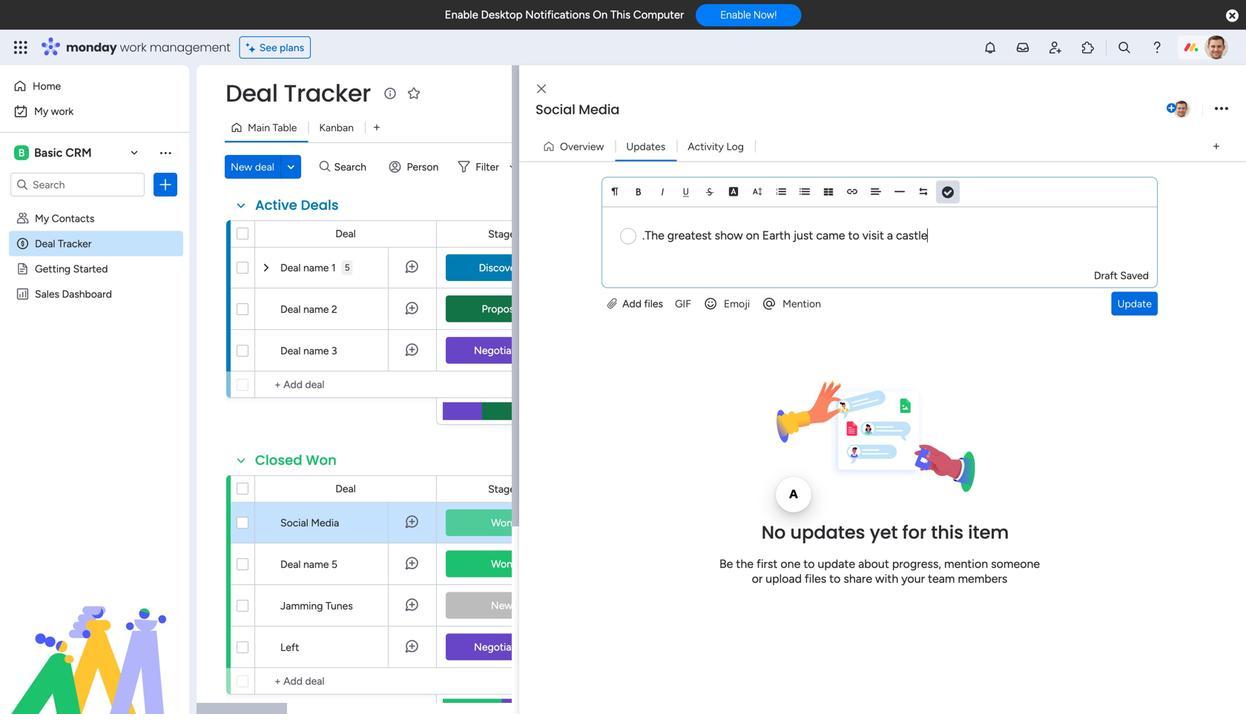 Task type: locate. For each thing, give the bounding box(es) containing it.
1 vertical spatial my
[[35, 212, 49, 225]]

now!
[[754, 9, 777, 21]]

media up deal name 5
[[311, 517, 339, 530]]

one
[[781, 557, 801, 572]]

rtl ltr image
[[919, 187, 929, 197]]

name left 1
[[304, 262, 329, 274]]

social down close icon
[[536, 100, 576, 119]]

1 horizontal spatial terry turtle image
[[1205, 36, 1229, 59]]

1 vertical spatial tracker
[[58, 237, 92, 250]]

deal
[[255, 161, 274, 173]]

deal name 5
[[281, 558, 338, 571]]

work inside my work option
[[51, 105, 74, 118]]

mention button
[[756, 292, 827, 316]]

new for new deal
[[231, 161, 253, 173]]

0 vertical spatial add view image
[[374, 122, 380, 133]]

item
[[969, 521, 1010, 546]]

name for 1
[[304, 262, 329, 274]]

basic
[[34, 146, 63, 160]]

angle down image
[[288, 161, 295, 173]]

1 horizontal spatial 5
[[345, 262, 350, 273]]

new deal button
[[225, 155, 280, 179]]

social media
[[536, 100, 620, 119], [281, 517, 339, 530]]

list box containing my contacts
[[0, 203, 189, 507]]

option
[[0, 205, 189, 208]]

0 vertical spatial stage field
[[485, 226, 519, 242]]

deal tracker
[[226, 77, 371, 110], [35, 237, 92, 250]]

1 vertical spatial to
[[804, 557, 815, 572]]

0 vertical spatial tracker
[[284, 77, 371, 110]]

1 horizontal spatial tracker
[[284, 77, 371, 110]]

1 horizontal spatial files
[[805, 572, 827, 586]]

deal left 3 in the left of the page
[[281, 345, 301, 357]]

name for 5
[[304, 558, 329, 571]]

0 vertical spatial new
[[231, 161, 253, 173]]

1 horizontal spatial social
[[536, 100, 576, 119]]

enable left now! on the top right of page
[[721, 9, 751, 21]]

see plans button
[[239, 36, 311, 59]]

1 horizontal spatial social media
[[536, 100, 620, 119]]

1 stage from the top
[[488, 228, 516, 240]]

getting started
[[35, 263, 108, 275]]

tracker down contacts
[[58, 237, 92, 250]]

2 stage field from the top
[[485, 481, 519, 498]]

0 horizontal spatial terry turtle image
[[1173, 99, 1192, 119]]

active
[[255, 196, 298, 215]]

1. numbers image
[[776, 187, 787, 197]]

1 vertical spatial media
[[311, 517, 339, 530]]

0 horizontal spatial social
[[281, 517, 309, 530]]

share
[[844, 572, 873, 586]]

5 up tunes
[[332, 558, 338, 571]]

my down the home on the left
[[34, 105, 48, 118]]

1 horizontal spatial options image
[[1216, 99, 1229, 119]]

0 vertical spatial social media
[[536, 100, 620, 119]]

deal up 5 button
[[336, 227, 356, 240]]

work right monday
[[120, 39, 147, 56]]

0 horizontal spatial add view image
[[374, 122, 380, 133]]

1 vertical spatial deal tracker
[[35, 237, 92, 250]]

enable for enable desktop notifications on this computer
[[445, 8, 479, 22]]

0 horizontal spatial options image
[[158, 177, 173, 192]]

new for new
[[491, 600, 513, 612]]

social media up overview button
[[536, 100, 620, 119]]

to down update
[[830, 572, 841, 586]]

update button
[[1112, 292, 1159, 316]]

members
[[958, 572, 1008, 586]]

0 horizontal spatial new
[[231, 161, 253, 173]]

to
[[849, 229, 860, 243], [804, 557, 815, 572], [830, 572, 841, 586]]

stage field for active deals
[[485, 226, 519, 242]]

0 vertical spatial options image
[[1216, 99, 1229, 119]]

1 stage field from the top
[[485, 226, 519, 242]]

jamming tunes
[[281, 600, 353, 613]]

terry turtle image
[[1205, 36, 1229, 59], [1173, 99, 1192, 119]]

deal up 'getting'
[[35, 237, 55, 250]]

draft
[[1095, 269, 1118, 282]]

1 vertical spatial social
[[281, 517, 309, 530]]

about
[[859, 557, 890, 572]]

enable now!
[[721, 9, 777, 21]]

tracker up kanban button
[[284, 77, 371, 110]]

1 horizontal spatial new
[[491, 600, 513, 612]]

emoji
[[724, 298, 750, 310]]

2 enable from the left
[[721, 9, 751, 21]]

b
[[18, 147, 25, 159]]

options image right dapulse addbtn 'image'
[[1216, 99, 1229, 119]]

computer
[[634, 8, 684, 22]]

5 right 1
[[345, 262, 350, 273]]

home
[[33, 80, 61, 92]]

Closed Won field
[[252, 451, 341, 471]]

my work link
[[9, 99, 180, 123]]

4 name from the top
[[304, 558, 329, 571]]

&bull; bullets image
[[800, 187, 810, 197]]

1 enable from the left
[[445, 8, 479, 22]]

1 negotiation from the top
[[474, 344, 530, 357]]

enable inside enable now! button
[[721, 9, 751, 21]]

0 horizontal spatial 5
[[332, 558, 338, 571]]

home option
[[9, 74, 180, 98]]

deal inside list box
[[35, 237, 55, 250]]

enable left desktop
[[445, 8, 479, 22]]

active deals
[[255, 196, 339, 215]]

workspace image
[[14, 145, 29, 161]]

my
[[34, 105, 48, 118], [35, 212, 49, 225]]

my left contacts
[[35, 212, 49, 225]]

kanban button
[[308, 116, 365, 140]]

add files
[[620, 298, 664, 310]]

0 vertical spatial deal tracker
[[226, 77, 371, 110]]

2 vertical spatial to
[[830, 572, 841, 586]]

new inside button
[[231, 161, 253, 173]]

0 vertical spatial 5
[[345, 262, 350, 273]]

0 vertical spatial files
[[644, 298, 664, 310]]

0 vertical spatial to
[[849, 229, 860, 243]]

someone
[[992, 557, 1041, 572]]

activity
[[688, 140, 724, 153]]

tracker
[[284, 77, 371, 110], [58, 237, 92, 250]]

0 vertical spatial won
[[306, 451, 337, 470]]

.the
[[643, 229, 665, 243]]

gif button
[[669, 292, 698, 316]]

sales dashboard
[[35, 288, 112, 301]]

search everything image
[[1118, 40, 1133, 55]]

1 vertical spatial stage field
[[485, 481, 519, 498]]

invite members image
[[1049, 40, 1064, 55]]

this
[[932, 521, 964, 546]]

2 negotiation from the top
[[474, 641, 530, 654]]

mention
[[945, 557, 989, 572]]

my inside list box
[[35, 212, 49, 225]]

main
[[248, 121, 270, 134]]

files
[[644, 298, 664, 310], [805, 572, 827, 586]]

close image
[[537, 84, 546, 94]]

work down the home on the left
[[51, 105, 74, 118]]

5
[[345, 262, 350, 273], [332, 558, 338, 571]]

1 vertical spatial negotiation
[[474, 641, 530, 654]]

work for my
[[51, 105, 74, 118]]

1 vertical spatial options image
[[158, 177, 173, 192]]

1 vertical spatial files
[[805, 572, 827, 586]]

dashboard
[[62, 288, 112, 301]]

new deal
[[231, 161, 274, 173]]

my work option
[[9, 99, 180, 123]]

list box
[[0, 203, 189, 507]]

1 name from the top
[[304, 262, 329, 274]]

checklist image
[[943, 187, 954, 198]]

desktop
[[481, 8, 523, 22]]

deal tracker down my contacts
[[35, 237, 92, 250]]

be
[[720, 557, 734, 572]]

enable for enable now!
[[721, 9, 751, 21]]

files right add in the top of the page
[[644, 298, 664, 310]]

crm
[[65, 146, 92, 160]]

deal
[[226, 77, 278, 110], [336, 227, 356, 240], [35, 237, 55, 250], [281, 262, 301, 274], [281, 303, 301, 316], [281, 345, 301, 357], [336, 483, 356, 495], [281, 558, 301, 571]]

2 horizontal spatial to
[[849, 229, 860, 243]]

2 name from the top
[[304, 303, 329, 316]]

proposal
[[482, 303, 522, 315]]

add view image
[[374, 122, 380, 133], [1214, 141, 1220, 152]]

1 vertical spatial new
[[491, 600, 513, 612]]

lottie animation element
[[0, 565, 189, 715]]

negotiation for left
[[474, 641, 530, 654]]

1 vertical spatial terry turtle image
[[1173, 99, 1192, 119]]

1 vertical spatial add view image
[[1214, 141, 1220, 152]]

0 vertical spatial my
[[34, 105, 48, 118]]

options image down "workspace options" icon
[[158, 177, 173, 192]]

stage
[[488, 228, 516, 240], [488, 483, 516, 496]]

dapulse attachment image
[[608, 298, 617, 310]]

files down update
[[805, 572, 827, 586]]

social media up deal name 5
[[281, 517, 339, 530]]

0 vertical spatial terry turtle image
[[1205, 36, 1229, 59]]

my for my work
[[34, 105, 48, 118]]

1 vertical spatial social media
[[281, 517, 339, 530]]

deal name 1
[[281, 262, 336, 274]]

no
[[762, 521, 786, 546]]

deal up jamming
[[281, 558, 301, 571]]

0 vertical spatial negotiation
[[474, 344, 530, 357]]

earth
[[763, 229, 791, 243]]

or
[[752, 572, 763, 586]]

1 vertical spatial work
[[51, 105, 74, 118]]

update
[[1118, 298, 1153, 310]]

format image
[[610, 187, 620, 197]]

1 vertical spatial stage
[[488, 483, 516, 496]]

1 horizontal spatial media
[[579, 100, 620, 119]]

0 horizontal spatial enable
[[445, 8, 479, 22]]

update feed image
[[1016, 40, 1031, 55]]

be the first one to update about progress, mention someone or upload files to share with your team members
[[720, 557, 1041, 586]]

closed
[[255, 451, 303, 470]]

media
[[579, 100, 620, 119], [311, 517, 339, 530]]

Stage field
[[485, 226, 519, 242], [485, 481, 519, 498]]

dapulse close image
[[1227, 9, 1239, 24]]

my inside option
[[34, 105, 48, 118]]

social
[[536, 100, 576, 119], [281, 517, 309, 530]]

0 vertical spatial work
[[120, 39, 147, 56]]

0 vertical spatial stage
[[488, 228, 516, 240]]

1 horizontal spatial work
[[120, 39, 147, 56]]

0 horizontal spatial deal tracker
[[35, 237, 92, 250]]

1
[[332, 262, 336, 274]]

deal name 2
[[281, 303, 337, 316]]

1 horizontal spatial enable
[[721, 9, 751, 21]]

deal tracker up 'table'
[[226, 77, 371, 110]]

notifications image
[[983, 40, 998, 55]]

3 name from the top
[[304, 345, 329, 357]]

1 horizontal spatial add view image
[[1214, 141, 1220, 152]]

enable now! button
[[696, 4, 802, 26]]

bold image
[[634, 187, 644, 197]]

name left 2
[[304, 303, 329, 316]]

to left visit﻿
[[849, 229, 860, 243]]

social up deal name 5
[[281, 517, 309, 530]]

upload
[[766, 572, 802, 586]]

deal name 3
[[281, 345, 337, 357]]

add
[[623, 298, 642, 310]]

media up overview
[[579, 100, 620, 119]]

options image
[[1216, 99, 1229, 119], [158, 177, 173, 192]]

1 horizontal spatial deal tracker
[[226, 77, 371, 110]]

saved
[[1121, 269, 1150, 282]]

activity log button
[[677, 135, 756, 158]]

name up jamming tunes
[[304, 558, 329, 571]]

0 horizontal spatial work
[[51, 105, 74, 118]]

0 horizontal spatial files
[[644, 298, 664, 310]]

name left 3 in the left of the page
[[304, 345, 329, 357]]

arrow down image
[[505, 158, 522, 176]]

0 vertical spatial social
[[536, 100, 576, 119]]

5 inside button
[[345, 262, 350, 273]]

2 stage from the top
[[488, 483, 516, 496]]

0 horizontal spatial tracker
[[58, 237, 92, 250]]

2 vertical spatial won
[[491, 558, 513, 571]]

work
[[120, 39, 147, 56], [51, 105, 74, 118]]

0 horizontal spatial social media
[[281, 517, 339, 530]]

to right one
[[804, 557, 815, 572]]

0 vertical spatial media
[[579, 100, 620, 119]]



Task type: vqa. For each thing, say whether or not it's contained in the screenshot.
"Closed Won"
yes



Task type: describe. For each thing, give the bounding box(es) containing it.
main table
[[248, 121, 297, 134]]

no updates yet for this item
[[762, 521, 1010, 546]]

public dashboard image
[[16, 287, 30, 301]]

1 vertical spatial won
[[491, 517, 513, 530]]

text color image
[[729, 187, 739, 197]]

files inside be the first one to update about progress, mention someone or upload files to share with your team members
[[805, 572, 827, 586]]

size image
[[753, 187, 763, 197]]

mention
[[783, 298, 821, 310]]

Social Media field
[[532, 100, 1164, 119]]

strikethrough image
[[705, 187, 715, 197]]

notifications
[[526, 8, 590, 22]]

2
[[332, 303, 337, 316]]

underline image
[[681, 187, 692, 197]]

the
[[736, 557, 754, 572]]

your
[[902, 572, 926, 586]]

came
[[817, 229, 846, 243]]

activity log
[[688, 140, 744, 153]]

add to favorites image
[[407, 86, 421, 101]]

3
[[332, 345, 337, 357]]

lottie animation image
[[0, 565, 189, 715]]

started
[[73, 263, 108, 275]]

left
[[281, 642, 299, 654]]

filter
[[476, 161, 499, 173]]

person button
[[383, 155, 448, 179]]

my for my contacts
[[35, 212, 49, 225]]

greatest
[[668, 229, 712, 243]]

name for 2
[[304, 303, 329, 316]]

workspace selection element
[[14, 144, 94, 162]]

table
[[273, 121, 297, 134]]

stage for won
[[488, 483, 516, 496]]

social inside field
[[536, 100, 576, 119]]

5 button
[[342, 247, 353, 289]]

0 horizontal spatial to
[[804, 557, 815, 572]]

plans
[[280, 41, 304, 54]]

0 horizontal spatial media
[[311, 517, 339, 530]]

tunes
[[326, 600, 353, 613]]

emoji button
[[698, 292, 756, 316]]

for
[[903, 521, 927, 546]]

gif
[[675, 298, 692, 310]]

management
[[150, 39, 231, 56]]

1 vertical spatial 5
[[332, 558, 338, 571]]

on
[[746, 229, 760, 243]]

see
[[260, 41, 277, 54]]

social media inside field
[[536, 100, 620, 119]]

stage field for closed won
[[485, 481, 519, 498]]

deal down closed won field
[[336, 483, 356, 495]]

monday
[[66, 39, 117, 56]]

won inside field
[[306, 451, 337, 470]]

+ Add deal text field
[[263, 673, 430, 691]]

+ Add deal text field
[[263, 376, 430, 394]]

help image
[[1150, 40, 1165, 55]]

closed won
[[255, 451, 337, 470]]

yet
[[870, 521, 898, 546]]

deal left 1
[[281, 262, 301, 274]]

media inside field
[[579, 100, 620, 119]]

select product image
[[13, 40, 28, 55]]

a
[[888, 229, 894, 243]]

deals
[[301, 196, 339, 215]]

dapulse addbtn image
[[1167, 104, 1177, 114]]

1 horizontal spatial to
[[830, 572, 841, 586]]

Search in workspace field
[[31, 176, 124, 193]]

tracker inside list box
[[58, 237, 92, 250]]

this
[[611, 8, 631, 22]]

visit﻿
[[863, 229, 885, 243]]

first
[[757, 557, 778, 572]]

my contacts
[[35, 212, 95, 225]]

update
[[818, 557, 856, 572]]

main table button
[[225, 116, 308, 140]]

Active Deals field
[[252, 196, 343, 215]]

overview button
[[537, 135, 615, 158]]

kanban
[[319, 121, 354, 134]]

Deal Tracker field
[[222, 77, 375, 110]]

link image
[[848, 187, 858, 197]]

basic crm
[[34, 146, 92, 160]]

with
[[876, 572, 899, 586]]

updates
[[791, 521, 866, 546]]

filter button
[[452, 155, 522, 179]]

Search field
[[331, 157, 375, 177]]

work for monday
[[120, 39, 147, 56]]

monday marketplace image
[[1081, 40, 1096, 55]]

.the greatest show on earth just came to visit﻿ a castle
[[643, 229, 928, 243]]

workspace options image
[[158, 145, 173, 160]]

public board image
[[16, 262, 30, 276]]

just
[[794, 229, 814, 243]]

align image
[[871, 187, 882, 197]]

overview
[[560, 140, 604, 153]]

my work
[[34, 105, 74, 118]]

deal up main
[[226, 77, 278, 110]]

updates button
[[615, 135, 677, 158]]

v2 search image
[[320, 159, 331, 175]]

person
[[407, 161, 439, 173]]

deal tracker inside list box
[[35, 237, 92, 250]]

show board description image
[[381, 86, 399, 101]]

italic image
[[658, 187, 668, 197]]

see plans
[[260, 41, 304, 54]]

progress,
[[893, 557, 942, 572]]

discovery
[[479, 262, 525, 274]]

stage for deals
[[488, 228, 516, 240]]

updates
[[627, 140, 666, 153]]

contacts
[[52, 212, 95, 225]]

log
[[727, 140, 744, 153]]

jamming
[[281, 600, 323, 613]]

draft saved
[[1095, 269, 1150, 282]]

name for 3
[[304, 345, 329, 357]]

show
[[715, 229, 743, 243]]

castle
[[897, 229, 928, 243]]

enable desktop notifications on this computer
[[445, 8, 684, 22]]

table image
[[824, 187, 834, 197]]

team
[[928, 572, 956, 586]]

line image
[[895, 187, 905, 197]]

deal left 2
[[281, 303, 301, 316]]

negotiation for deal name 3
[[474, 344, 530, 357]]



